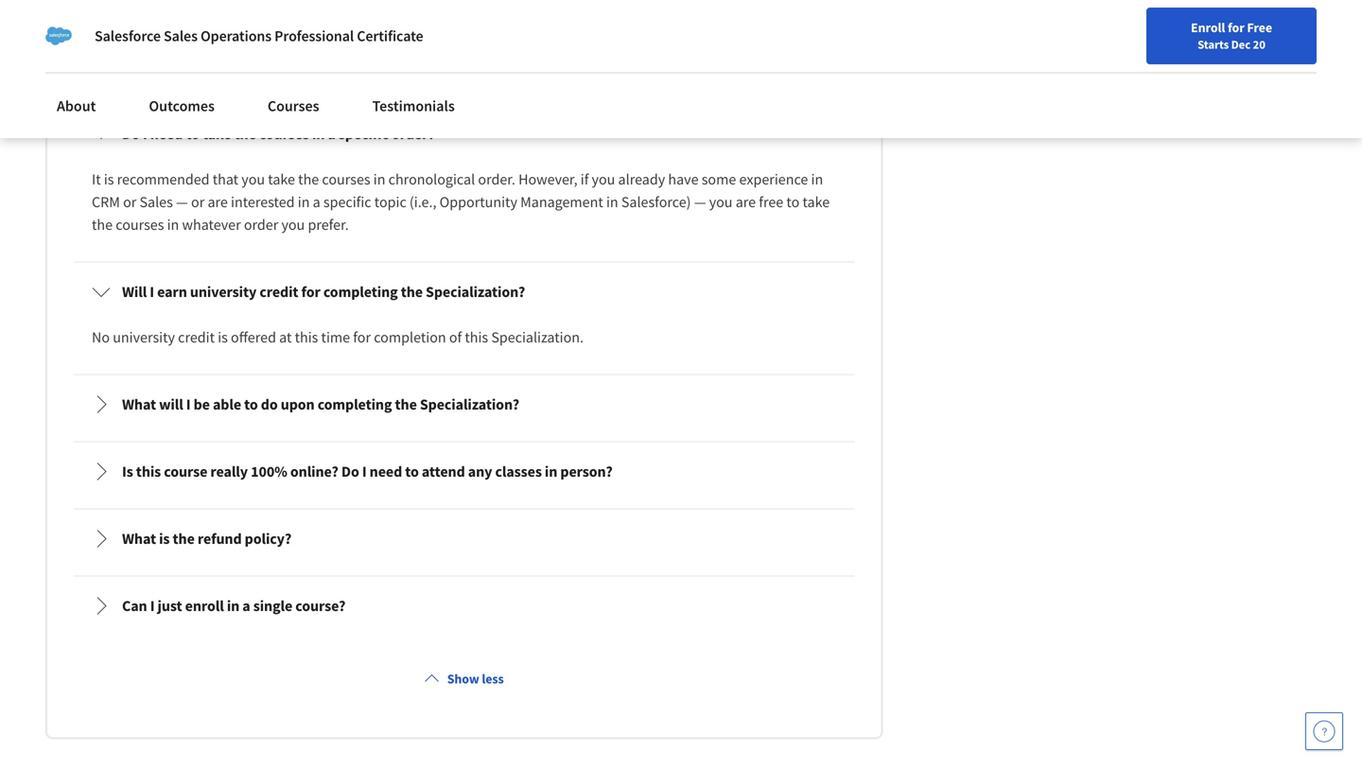 Task type: describe. For each thing, give the bounding box(es) containing it.
credit inside dropdown button
[[260, 282, 298, 301]]

the inside dropdown button
[[234, 124, 256, 143]]

policy?
[[245, 529, 292, 548]]

knowledge
[[241, 12, 314, 31]]

starts
[[1198, 37, 1229, 52]]

order
[[244, 215, 278, 234]]

1 — from the left
[[176, 192, 188, 211]]

whatever
[[182, 215, 241, 234]]

have
[[668, 170, 699, 189]]

in inside do i need to take the courses in a specific order? dropdown button
[[312, 124, 325, 143]]

1 vertical spatial do
[[341, 462, 359, 481]]

what will i be able to do upon completing the specialization? button
[[77, 378, 852, 431]]

specialization
[[162, 57, 251, 76]]

in left whatever
[[167, 215, 179, 234]]

you down some
[[709, 192, 733, 211]]

do i need to take the courses in a specific order?
[[122, 124, 435, 143]]

will i earn university credit for completing the specialization? button
[[77, 265, 852, 318]]

can i just enroll in a single course? button
[[77, 579, 852, 632]]

is for knowledge
[[317, 12, 327, 31]]

crm
[[92, 192, 120, 211]]

in down already in the left top of the page
[[606, 192, 619, 211]]

will
[[122, 282, 147, 301]]

1 vertical spatial university
[[113, 328, 175, 347]]

20
[[1253, 37, 1266, 52]]

what is the refund policy? button
[[77, 512, 852, 565]]

to inside it is recommended that you take the courses in chronological order. however, if you already have some experience in crm or sales — or are interested in a specific topic (i.e., opportunity management in salesforce) — you are free to take the courses in whatever order you prefer.
[[787, 192, 800, 211]]

earn
[[157, 282, 187, 301]]

1 are from the left
[[208, 192, 228, 211]]

already
[[618, 170, 665, 189]]

show less
[[447, 670, 504, 687]]

0 horizontal spatial do
[[122, 124, 140, 143]]

0 horizontal spatial credit
[[178, 328, 215, 347]]

any
[[468, 462, 492, 481]]

this
[[133, 57, 159, 76]]

salesforce)
[[622, 192, 691, 211]]

coursera image
[[23, 15, 143, 46]]

salesforce sales operations professional certificate
[[95, 26, 423, 45]]

single
[[253, 597, 293, 615]]

do
[[261, 395, 278, 414]]

to down outcomes
[[186, 124, 200, 143]]

no
[[92, 328, 110, 347]]

none! this specialization is designed for total beginners.
[[92, 57, 450, 76]]

i for just
[[150, 597, 155, 615]]

you right if at the left
[[592, 170, 615, 189]]

sales inside it is recommended that you take the courses in chronological order. however, if you already have some experience in crm or sales — or are interested in a specific topic (i.e., opportunity management in salesforce) — you are free to take the courses in whatever order you prefer.
[[140, 192, 173, 211]]

for left 'total'
[[328, 57, 346, 76]]

2 vertical spatial take
[[803, 192, 830, 211]]

you right order
[[281, 215, 305, 234]]

of
[[449, 328, 462, 347]]

really
[[210, 462, 248, 481]]

order?
[[392, 124, 435, 143]]

course
[[164, 462, 207, 481]]

show notifications image
[[1143, 24, 1165, 46]]

enroll for free starts dec 20
[[1191, 19, 1273, 52]]

be
[[194, 395, 210, 414]]

salesforce image
[[45, 23, 72, 49]]

2 horizontal spatial a
[[328, 124, 336, 143]]

designed
[[267, 57, 325, 76]]

this inside is this course really 100% online? do i need to attend any classes in person? dropdown button
[[136, 462, 161, 481]]

the up prefer.
[[298, 170, 319, 189]]

1 vertical spatial courses
[[322, 170, 371, 189]]

what for what is the refund policy?
[[122, 529, 156, 548]]

list containing what background knowledge is necessary?
[[70, 0, 859, 639]]

1 horizontal spatial take
[[268, 170, 295, 189]]

what will i be able to do upon completing the specialization?
[[122, 395, 520, 414]]

it
[[92, 170, 101, 189]]

in up topic
[[374, 170, 386, 189]]

is for specialization
[[254, 57, 264, 76]]

refund
[[198, 529, 242, 548]]

certificate
[[357, 26, 423, 45]]

courses
[[268, 97, 319, 115]]

less
[[482, 670, 504, 687]]

2 are from the left
[[736, 192, 756, 211]]

to inside dropdown button
[[244, 395, 258, 414]]

course?
[[295, 597, 346, 615]]

the down crm
[[92, 215, 113, 234]]

to left 'attend'
[[405, 462, 419, 481]]

professional
[[275, 26, 354, 45]]

total
[[349, 57, 378, 76]]

classes
[[495, 462, 542, 481]]

chronological
[[389, 170, 475, 189]]

it is recommended that you take the courses in chronological order. however, if you already have some experience in crm or sales — or are interested in a specific topic (i.e., opportunity management in salesforce) — you are free to take the courses in whatever order you prefer.
[[92, 170, 833, 234]]

specific inside dropdown button
[[339, 124, 389, 143]]

none!
[[92, 57, 130, 76]]

attend
[[422, 462, 465, 481]]

at
[[279, 328, 292, 347]]

2 vertical spatial a
[[243, 597, 250, 615]]

dec
[[1232, 37, 1251, 52]]

(i.e.,
[[410, 192, 437, 211]]

just
[[158, 597, 182, 615]]

i inside what will i be able to do upon completing the specialization? dropdown button
[[186, 395, 191, 414]]

is this course really 100% online? do i need to attend any classes in person? button
[[77, 445, 852, 498]]

free
[[759, 192, 784, 211]]

upon
[[281, 395, 315, 414]]

testimonials
[[372, 97, 455, 115]]

courses link
[[256, 85, 331, 127]]

interested
[[231, 192, 295, 211]]

offered
[[231, 328, 276, 347]]

is this course really 100% online? do i need to attend any classes in person?
[[122, 462, 613, 481]]

online?
[[290, 462, 339, 481]]

university inside dropdown button
[[190, 282, 257, 301]]

you up interested on the left top
[[242, 170, 265, 189]]



Task type: locate. For each thing, give the bounding box(es) containing it.
university right earn
[[190, 282, 257, 301]]

is left offered
[[218, 328, 228, 347]]

for up dec
[[1228, 19, 1245, 36]]

can
[[122, 597, 147, 615]]

what up can
[[122, 529, 156, 548]]

—
[[176, 192, 188, 211], [694, 192, 706, 211]]

take up interested on the left top
[[268, 170, 295, 189]]

2 vertical spatial courses
[[116, 215, 164, 234]]

0 vertical spatial what
[[122, 12, 156, 31]]

outcomes link
[[138, 85, 226, 127]]

i inside do i need to take the courses in a specific order? dropdown button
[[143, 124, 147, 143]]

for inside the 'will i earn university credit for completing the specialization?' dropdown button
[[301, 282, 321, 301]]

the down completion
[[395, 395, 417, 414]]

1 horizontal spatial this
[[295, 328, 318, 347]]

1 what from the top
[[122, 12, 156, 31]]

completing right the upon
[[318, 395, 392, 414]]

what for what background knowledge is necessary?
[[122, 12, 156, 31]]

is left refund
[[159, 529, 170, 548]]

in
[[312, 124, 325, 143], [374, 170, 386, 189], [811, 170, 823, 189], [298, 192, 310, 211], [606, 192, 619, 211], [167, 215, 179, 234], [545, 462, 558, 481], [227, 597, 240, 615]]

0 horizontal spatial or
[[123, 192, 137, 211]]

1 horizontal spatial —
[[694, 192, 706, 211]]

is for credit
[[218, 328, 228, 347]]

a inside it is recommended that you take the courses in chronological order. however, if you already have some experience in crm or sales — or are interested in a specific topic (i.e., opportunity management in salesforce) — you are free to take the courses in whatever order you prefer.
[[313, 192, 321, 211]]

free
[[1247, 19, 1273, 36]]

1 vertical spatial a
[[313, 192, 321, 211]]

1 horizontal spatial university
[[190, 282, 257, 301]]

in right classes
[[545, 462, 558, 481]]

to
[[186, 124, 200, 143], [787, 192, 800, 211], [244, 395, 258, 414], [405, 462, 419, 481]]

i right will at top
[[150, 282, 154, 301]]

specific up prefer.
[[324, 192, 371, 211]]

0 vertical spatial sales
[[164, 26, 198, 45]]

outcomes
[[149, 97, 215, 115]]

do i need to take the courses in a specific order? button
[[77, 107, 852, 160]]

specific left order?
[[339, 124, 389, 143]]

0 vertical spatial need
[[150, 124, 183, 143]]

courses
[[259, 124, 309, 143], [322, 170, 371, 189], [116, 215, 164, 234]]

prefer.
[[308, 215, 349, 234]]

for
[[1228, 19, 1245, 36], [328, 57, 346, 76], [301, 282, 321, 301], [353, 328, 371, 347]]

for right time
[[353, 328, 371, 347]]

i left just
[[150, 597, 155, 615]]

1 vertical spatial what
[[122, 395, 156, 414]]

the
[[234, 124, 256, 143], [298, 170, 319, 189], [92, 215, 113, 234], [401, 282, 423, 301], [395, 395, 417, 414], [173, 529, 195, 548]]

what
[[122, 12, 156, 31], [122, 395, 156, 414], [122, 529, 156, 548]]

recommended
[[117, 170, 210, 189]]

2 horizontal spatial take
[[803, 192, 830, 211]]

0 horizontal spatial courses
[[116, 215, 164, 234]]

the up completion
[[401, 282, 423, 301]]

sales
[[164, 26, 198, 45], [140, 192, 173, 211]]

the inside "dropdown button"
[[173, 529, 195, 548]]

sales down recommended
[[140, 192, 173, 211]]

in right experience at right
[[811, 170, 823, 189]]

1 vertical spatial credit
[[178, 328, 215, 347]]

can i just enroll in a single course?
[[122, 597, 346, 615]]

2 or from the left
[[191, 192, 205, 211]]

None search field
[[270, 12, 582, 50]]

1 vertical spatial sales
[[140, 192, 173, 211]]

i inside the 'will i earn university credit for completing the specialization?' dropdown button
[[150, 282, 154, 301]]

courses up prefer.
[[322, 170, 371, 189]]

is inside it is recommended that you take the courses in chronological order. however, if you already have some experience in crm or sales — or are interested in a specific topic (i.e., opportunity management in salesforce) — you are free to take the courses in whatever order you prefer.
[[104, 170, 114, 189]]

need left 'attend'
[[370, 462, 402, 481]]

operations
[[201, 26, 272, 45]]

i inside is this course really 100% online? do i need to attend any classes in person? dropdown button
[[362, 462, 367, 481]]

in down the courses
[[312, 124, 325, 143]]

in inside is this course really 100% online? do i need to attend any classes in person? dropdown button
[[545, 462, 558, 481]]

1 horizontal spatial do
[[341, 462, 359, 481]]

credit up 'at'
[[260, 282, 298, 301]]

to left do
[[244, 395, 258, 414]]

credit
[[260, 282, 298, 301], [178, 328, 215, 347]]

0 horizontal spatial are
[[208, 192, 228, 211]]

0 vertical spatial a
[[328, 124, 336, 143]]

take down outcomes
[[202, 124, 231, 143]]

take right the free
[[803, 192, 830, 211]]

beginners.
[[381, 57, 447, 76]]

able
[[213, 395, 241, 414]]

are left the free
[[736, 192, 756, 211]]

1 horizontal spatial a
[[313, 192, 321, 211]]

0 vertical spatial credit
[[260, 282, 298, 301]]

what for what will i be able to do upon completing the specialization?
[[122, 395, 156, 414]]

in up prefer.
[[298, 192, 310, 211]]

for inside the "enroll for free starts dec 20"
[[1228, 19, 1245, 36]]

0 vertical spatial completing
[[323, 282, 398, 301]]

will
[[159, 395, 183, 414]]

experience
[[739, 170, 808, 189]]

what up this
[[122, 12, 156, 31]]

show
[[447, 670, 479, 687]]

specialization?
[[426, 282, 525, 301], [420, 395, 520, 414]]

necessary?
[[330, 12, 403, 31]]

— down have
[[694, 192, 706, 211]]

what background knowledge is necessary?
[[122, 12, 403, 31]]

completion
[[374, 328, 446, 347]]

this right is
[[136, 462, 161, 481]]

0 horizontal spatial —
[[176, 192, 188, 211]]

is inside "dropdown button"
[[159, 529, 170, 548]]

i up recommended
[[143, 124, 147, 143]]

0 vertical spatial specific
[[339, 124, 389, 143]]

— down recommended
[[176, 192, 188, 211]]

1 vertical spatial take
[[268, 170, 295, 189]]

1 horizontal spatial are
[[736, 192, 756, 211]]

this right of on the top
[[465, 328, 488, 347]]

specialization.
[[491, 328, 584, 347]]

a
[[328, 124, 336, 143], [313, 192, 321, 211], [243, 597, 250, 615]]

courses down crm
[[116, 215, 164, 234]]

background
[[159, 12, 238, 31]]

2 — from the left
[[694, 192, 706, 211]]

0 horizontal spatial take
[[202, 124, 231, 143]]

do right online?
[[341, 462, 359, 481]]

take
[[202, 124, 231, 143], [268, 170, 295, 189], [803, 192, 830, 211]]

courses inside dropdown button
[[259, 124, 309, 143]]

credit down earn
[[178, 328, 215, 347]]

0 vertical spatial courses
[[259, 124, 309, 143]]

1 horizontal spatial or
[[191, 192, 205, 211]]

you
[[242, 170, 265, 189], [592, 170, 615, 189], [709, 192, 733, 211], [281, 215, 305, 234]]

0 horizontal spatial need
[[150, 124, 183, 143]]

0 vertical spatial specialization?
[[426, 282, 525, 301]]

person?
[[561, 462, 613, 481]]

0 vertical spatial do
[[122, 124, 140, 143]]

help center image
[[1313, 720, 1336, 743]]

or up whatever
[[191, 192, 205, 211]]

1 horizontal spatial credit
[[260, 282, 298, 301]]

will i earn university credit for completing the specialization?
[[122, 282, 525, 301]]

is inside dropdown button
[[317, 12, 327, 31]]

2 horizontal spatial this
[[465, 328, 488, 347]]

specialization? up of on the top
[[426, 282, 525, 301]]

is right it
[[104, 170, 114, 189]]

are
[[208, 192, 228, 211], [736, 192, 756, 211]]

university right no
[[113, 328, 175, 347]]

1 horizontal spatial courses
[[259, 124, 309, 143]]

i for need
[[143, 124, 147, 143]]

do
[[122, 124, 140, 143], [341, 462, 359, 481]]

0 vertical spatial take
[[202, 124, 231, 143]]

for up no university credit is offered at this time for completion of this specialization.
[[301, 282, 321, 301]]

sales up specialization
[[164, 26, 198, 45]]

this
[[295, 328, 318, 347], [465, 328, 488, 347], [136, 462, 161, 481]]

specific
[[339, 124, 389, 143], [324, 192, 371, 211]]

is
[[317, 12, 327, 31], [254, 57, 264, 76], [104, 170, 114, 189], [218, 328, 228, 347], [159, 529, 170, 548]]

1 or from the left
[[123, 192, 137, 211]]

need
[[150, 124, 183, 143], [370, 462, 402, 481]]

in inside the can i just enroll in a single course? dropdown button
[[227, 597, 240, 615]]

the left refund
[[173, 529, 195, 548]]

i for earn
[[150, 282, 154, 301]]

salesforce
[[95, 26, 161, 45]]

completing
[[323, 282, 398, 301], [318, 395, 392, 414]]

enroll
[[1191, 19, 1226, 36]]

i
[[143, 124, 147, 143], [150, 282, 154, 301], [186, 395, 191, 414], [362, 462, 367, 481], [150, 597, 155, 615]]

1 vertical spatial specialization?
[[420, 395, 520, 414]]

testimonials link
[[361, 85, 466, 127]]

is down 'salesforce sales operations professional certificate'
[[254, 57, 264, 76]]

completing up no university credit is offered at this time for completion of this specialization.
[[323, 282, 398, 301]]

this right 'at'
[[295, 328, 318, 347]]

0 horizontal spatial university
[[113, 328, 175, 347]]

what inside "dropdown button"
[[122, 529, 156, 548]]

what left will
[[122, 395, 156, 414]]

or right crm
[[123, 192, 137, 211]]

specialization? up is this course really 100% online? do i need to attend any classes in person? dropdown button
[[420, 395, 520, 414]]

1 horizontal spatial need
[[370, 462, 402, 481]]

is
[[122, 462, 133, 481]]

management
[[521, 192, 603, 211]]

specific inside it is recommended that you take the courses in chronological order. however, if you already have some experience in crm or sales — or are interested in a specific topic (i.e., opportunity management in salesforce) — you are free to take the courses in whatever order you prefer.
[[324, 192, 371, 211]]

menu item
[[1001, 19, 1123, 80]]

0 horizontal spatial this
[[136, 462, 161, 481]]

enroll
[[185, 597, 224, 615]]

what background knowledge is necessary? button
[[77, 0, 852, 48]]

that
[[213, 170, 239, 189]]

show less button
[[417, 662, 512, 696]]

0 horizontal spatial a
[[243, 597, 250, 615]]

however,
[[519, 170, 578, 189]]

the up the that
[[234, 124, 256, 143]]

need down outcomes
[[150, 124, 183, 143]]

some
[[702, 170, 736, 189]]

3 what from the top
[[122, 529, 156, 548]]

1 vertical spatial specific
[[324, 192, 371, 211]]

to right the free
[[787, 192, 800, 211]]

1 vertical spatial completing
[[318, 395, 392, 414]]

1 vertical spatial need
[[370, 462, 402, 481]]

2 horizontal spatial courses
[[322, 170, 371, 189]]

topic
[[374, 192, 407, 211]]

about
[[57, 97, 96, 115]]

i left be
[[186, 395, 191, 414]]

or
[[123, 192, 137, 211], [191, 192, 205, 211]]

do up recommended
[[122, 124, 140, 143]]

in right enroll
[[227, 597, 240, 615]]

about link
[[45, 85, 107, 127]]

2 what from the top
[[122, 395, 156, 414]]

courses down the courses
[[259, 124, 309, 143]]

i right online?
[[362, 462, 367, 481]]

time
[[321, 328, 350, 347]]

order.
[[478, 170, 516, 189]]

no university credit is offered at this time for completion of this specialization.
[[92, 328, 587, 347]]

are up whatever
[[208, 192, 228, 211]]

opportunity
[[440, 192, 518, 211]]

if
[[581, 170, 589, 189]]

is left necessary?
[[317, 12, 327, 31]]

take inside dropdown button
[[202, 124, 231, 143]]

list
[[70, 0, 859, 639]]

i inside the can i just enroll in a single course? dropdown button
[[150, 597, 155, 615]]

100%
[[251, 462, 287, 481]]

0 vertical spatial university
[[190, 282, 257, 301]]

2 vertical spatial what
[[122, 529, 156, 548]]

what is the refund policy?
[[122, 529, 292, 548]]



Task type: vqa. For each thing, say whether or not it's contained in the screenshot.
topmost university
yes



